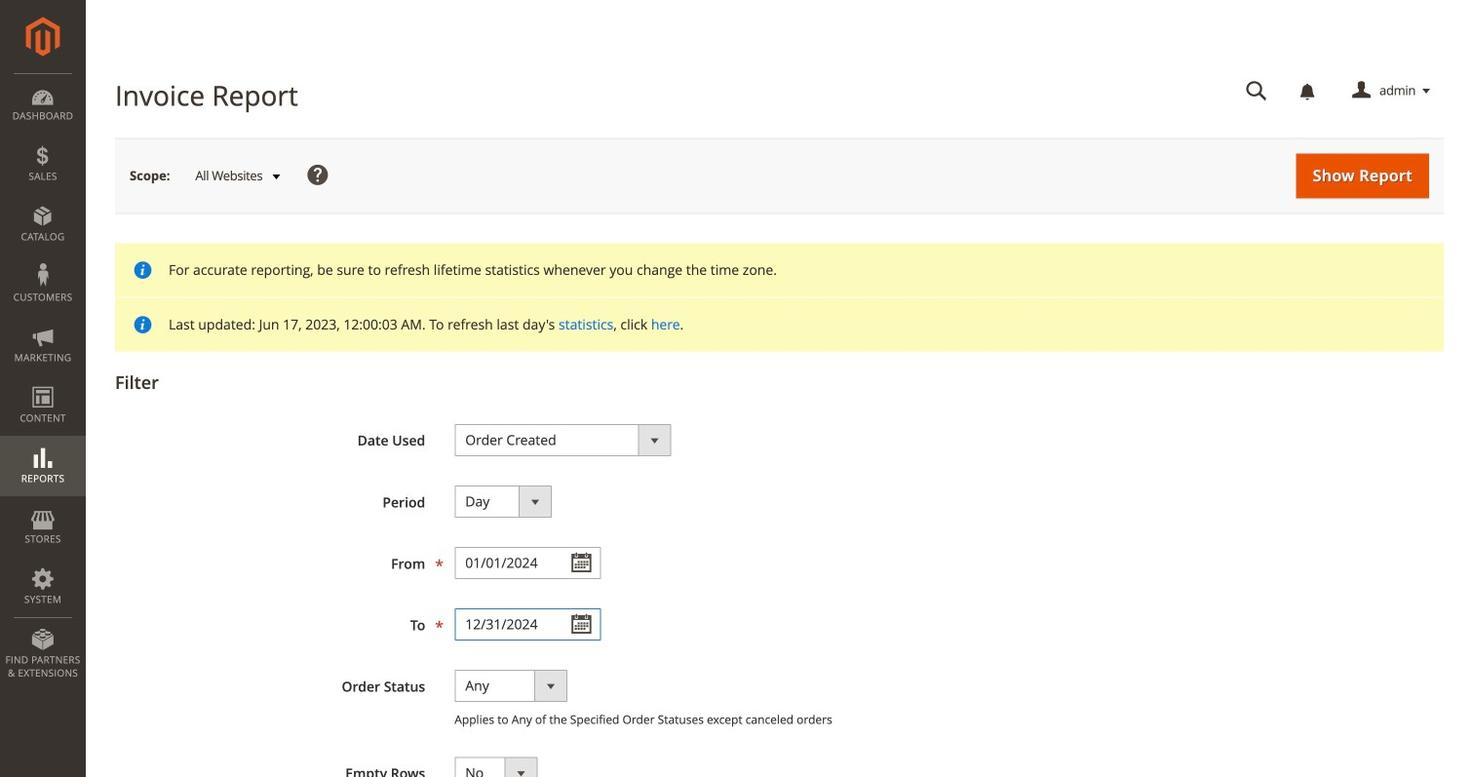 Task type: describe. For each thing, give the bounding box(es) containing it.
magento admin panel image
[[26, 17, 60, 57]]



Task type: locate. For each thing, give the bounding box(es) containing it.
menu bar
[[0, 73, 86, 690]]

None text field
[[455, 609, 601, 641]]

None text field
[[1233, 74, 1281, 108], [455, 547, 601, 579], [1233, 74, 1281, 108], [455, 547, 601, 579]]



